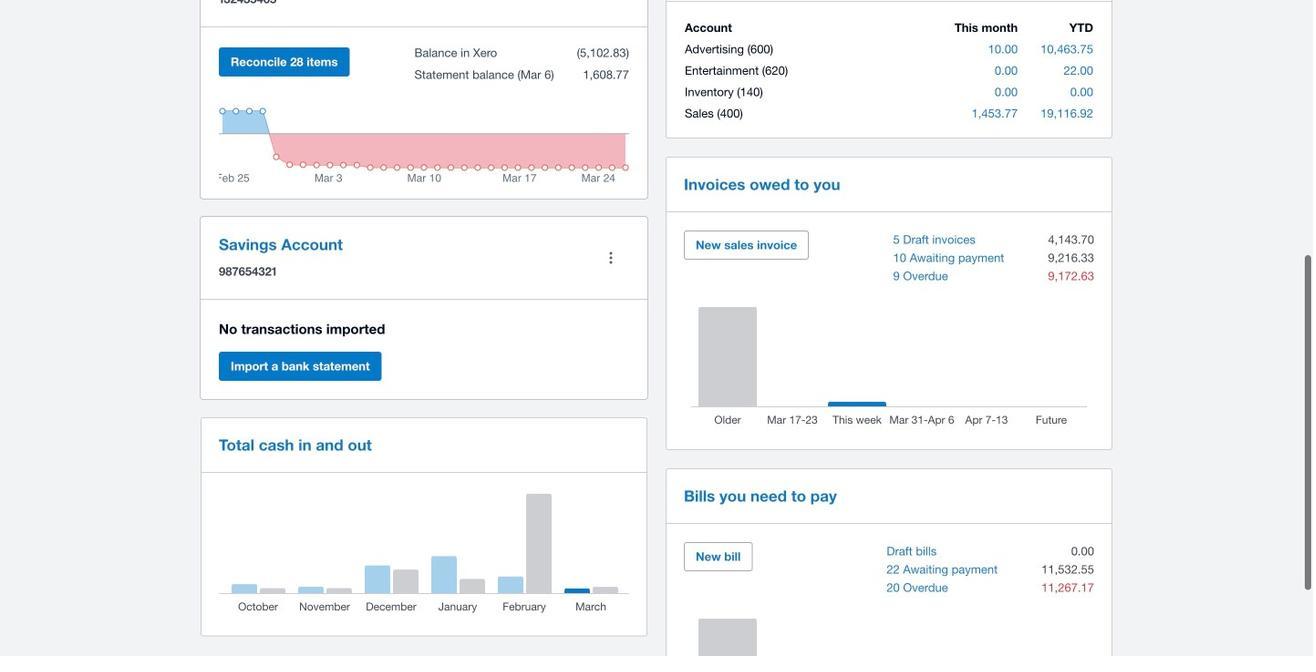 Task type: vqa. For each thing, say whether or not it's contained in the screenshot.
banner
no



Task type: locate. For each thing, give the bounding box(es) containing it.
manage menu toggle image
[[593, 240, 629, 276]]



